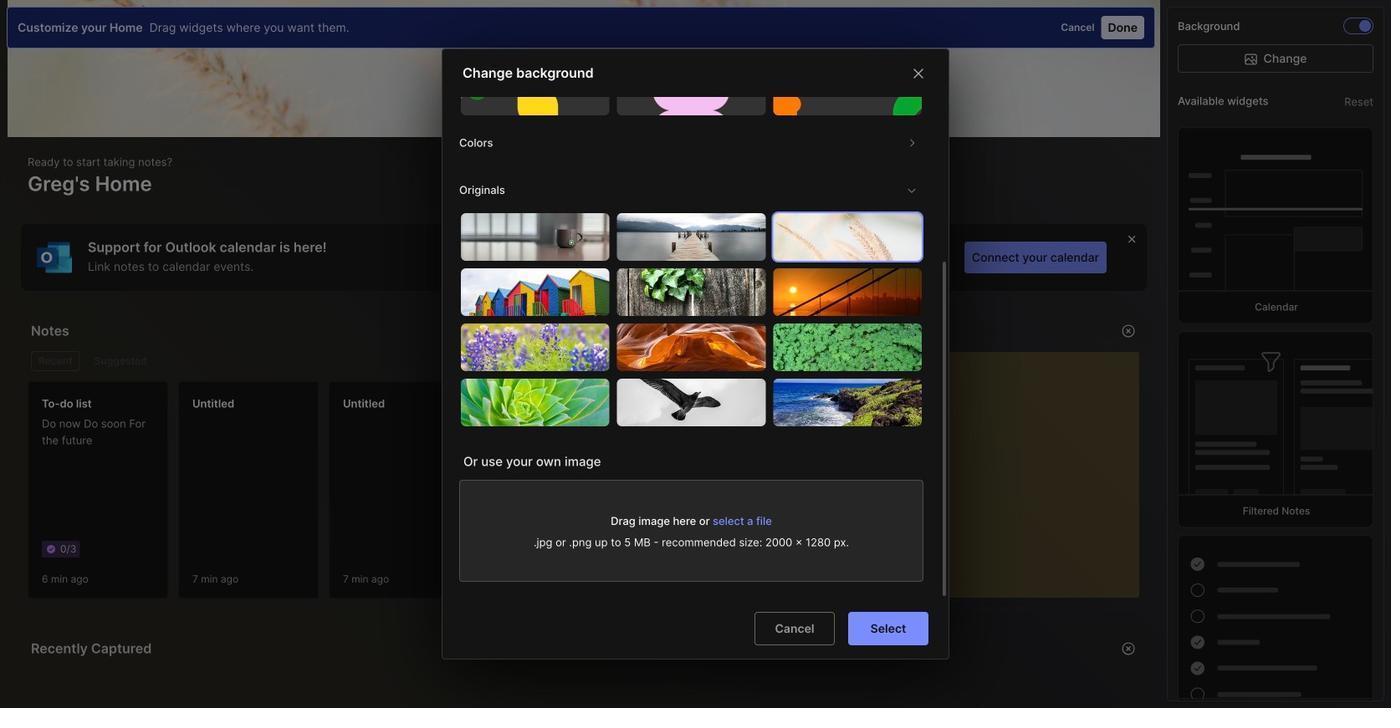 Task type: vqa. For each thing, say whether or not it's contained in the screenshot.
Edit widget title IMAGE
yes



Task type: locate. For each thing, give the bounding box(es) containing it.
close image
[[909, 64, 929, 84]]

edit widget title image
[[879, 323, 895, 340]]



